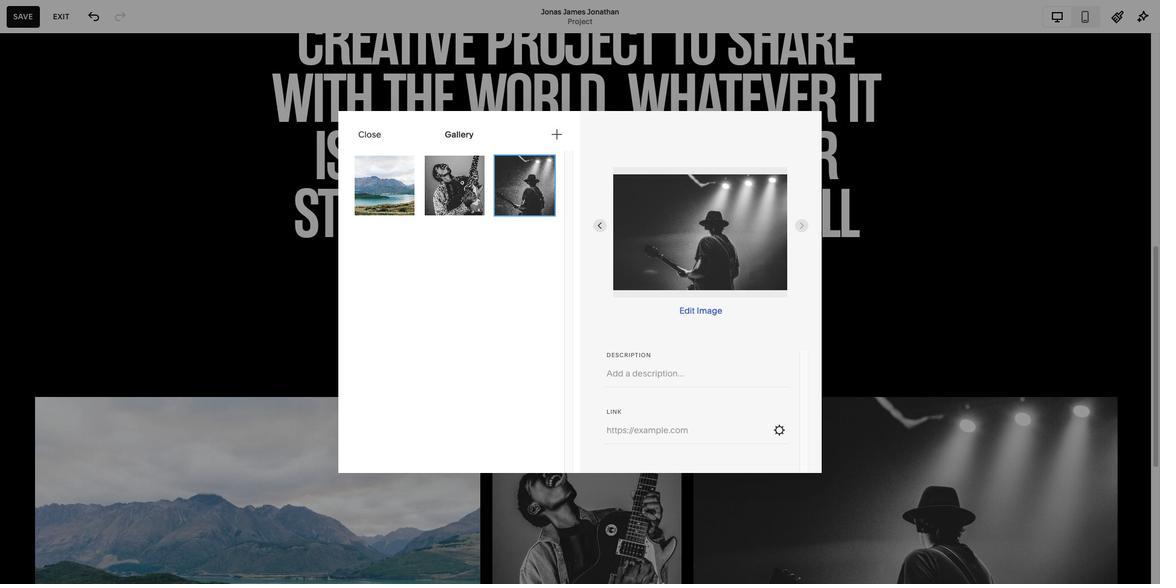 Task type: vqa. For each thing, say whether or not it's contained in the screenshot.
third S from the bottom
no



Task type: describe. For each thing, give the bounding box(es) containing it.
save button
[[7, 6, 40, 27]]

jonas james jonathan project
[[541, 7, 619, 26]]

close button
[[350, 123, 389, 146]]

website button
[[0, 13, 70, 40]]

james
[[563, 7, 586, 16]]

jonas
[[541, 7, 561, 16]]

jonathan
[[587, 7, 619, 16]]

exit button
[[46, 6, 76, 27]]

gallery
[[445, 129, 474, 140]]

description
[[607, 352, 651, 359]]

edit
[[679, 306, 695, 317]]

link
[[607, 409, 622, 416]]



Task type: locate. For each thing, give the bounding box(es) containing it.
exit
[[53, 12, 70, 21]]

grid grid
[[0, 82, 239, 575]]

chevron large left dark icon image
[[595, 221, 605, 231]]

https://example.com text field
[[607, 418, 768, 444]]

edit image
[[679, 306, 722, 317]]

save
[[13, 12, 33, 21]]

tab list
[[1044, 7, 1099, 26]]

image
[[697, 306, 722, 317]]

Description text field
[[607, 367, 786, 381]]

settings heavy icon image
[[773, 424, 786, 437]]

close
[[358, 129, 381, 140]]

project
[[568, 17, 592, 26]]

edit image button
[[676, 298, 726, 324]]

website
[[23, 22, 56, 31]]

add block icon image
[[550, 128, 564, 141]]

chevron large right light icon image
[[797, 221, 807, 231]]



